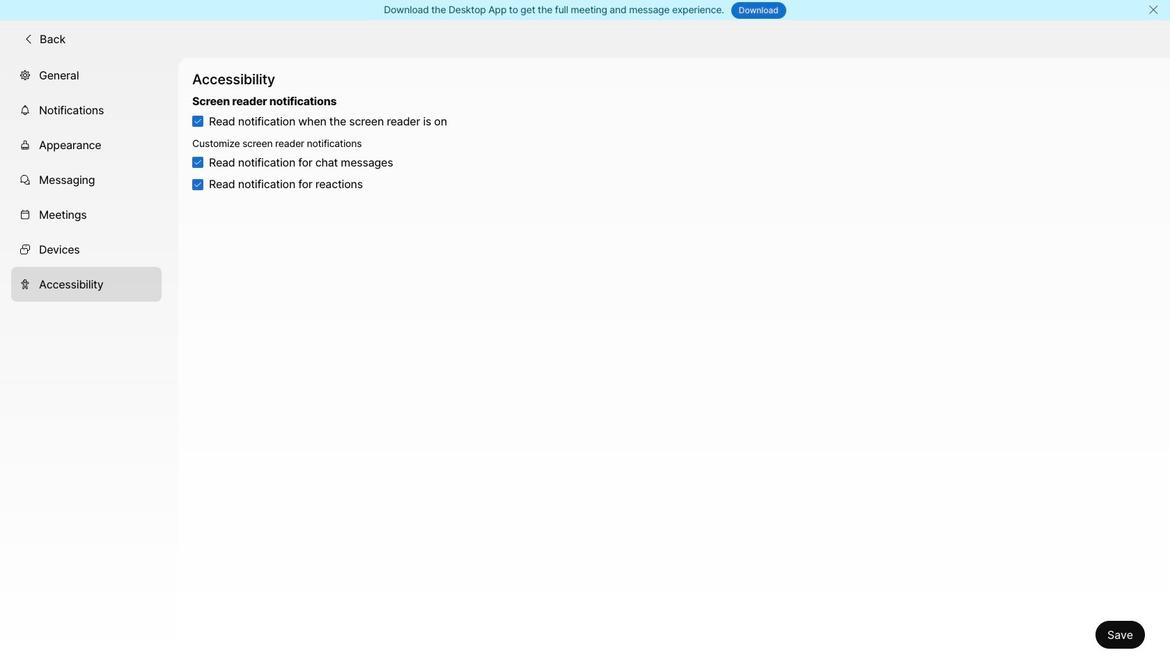 Task type: describe. For each thing, give the bounding box(es) containing it.
accessibility tab
[[11, 267, 162, 302]]

appearance tab
[[11, 127, 162, 162]]



Task type: vqa. For each thing, say whether or not it's contained in the screenshot.
cancel_16 icon
yes



Task type: locate. For each thing, give the bounding box(es) containing it.
general tab
[[11, 58, 162, 92]]

meetings tab
[[11, 197, 162, 232]]

notifications tab
[[11, 92, 162, 127]]

cancel_16 image
[[1148, 4, 1159, 15]]

settings navigation
[[0, 58, 178, 671]]

messaging tab
[[11, 162, 162, 197]]

devices tab
[[11, 232, 162, 267]]



